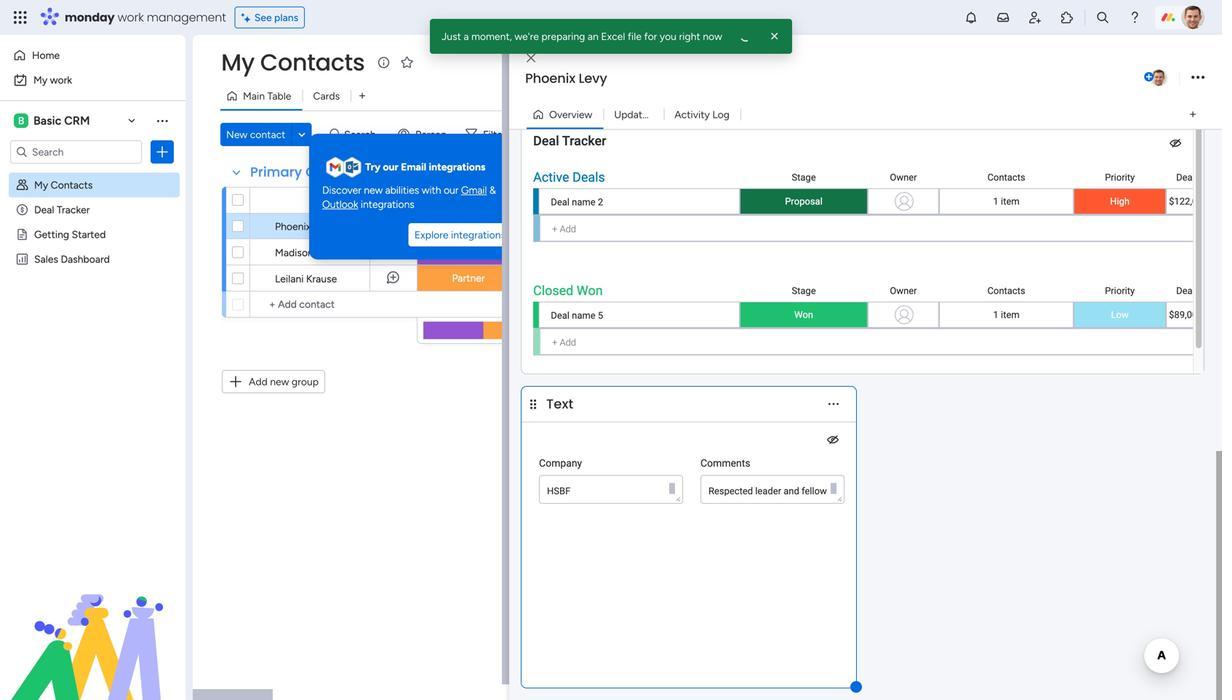 Task type: describe. For each thing, give the bounding box(es) containing it.
overview button
[[527, 103, 604, 126]]

gmail button
[[461, 183, 487, 198]]

more dots image
[[829, 399, 839, 410]]

new
[[226, 128, 248, 141]]

0 vertical spatial our
[[383, 161, 399, 173]]

angle down image
[[299, 129, 306, 140]]

help
[[1161, 664, 1187, 679]]

add view image
[[360, 91, 366, 101]]

crm
[[64, 114, 90, 128]]

getting started
[[34, 229, 106, 241]]

monday marketplace image
[[1061, 10, 1075, 25]]

work for my
[[50, 74, 72, 86]]

Text field
[[543, 395, 577, 414]]

monday
[[65, 9, 115, 25]]

home link
[[9, 44, 177, 67]]

0 vertical spatial my contacts
[[221, 46, 365, 79]]

leilani krause
[[275, 273, 337, 285]]

contact
[[315, 194, 352, 206]]

my work option
[[9, 68, 177, 92]]

&
[[490, 184, 496, 197]]

workspace options image
[[155, 113, 170, 128]]

just a moment, we're preparing an excel file for you right now
[[442, 30, 723, 43]]

preparing
[[542, 30, 585, 43]]

our inside discover new abilities with our gmail & outlook integrations
[[444, 184, 459, 197]]

abilities
[[386, 184, 419, 197]]

new for add
[[270, 376, 289, 388]]

terry turtle image
[[1150, 68, 1169, 87]]

0 vertical spatial close image
[[768, 29, 782, 44]]

add to favorites image
[[400, 55, 414, 70]]

activity log button
[[664, 103, 741, 126]]

doyle
[[316, 247, 342, 259]]

just
[[442, 30, 461, 43]]

1 vertical spatial options image
[[155, 145, 170, 159]]

integrations inside discover new abilities with our gmail & outlook integrations
[[361, 198, 415, 211]]

new contact button
[[221, 123, 291, 146]]

discover new abilities with our gmail & outlook integrations
[[322, 184, 496, 211]]

invite members image
[[1028, 10, 1043, 25]]

help image
[[1128, 10, 1143, 25]]

basic
[[33, 114, 61, 128]]

terry turtle image
[[1182, 6, 1205, 29]]

cards
[[313, 90, 340, 102]]

help button
[[1149, 659, 1200, 683]]

list box containing my contacts
[[0, 170, 186, 468]]

/
[[656, 108, 660, 121]]

add new group
[[249, 376, 319, 388]]

levy inside field
[[579, 69, 608, 88]]

an
[[588, 30, 599, 43]]

see
[[255, 11, 272, 24]]

filter button
[[460, 123, 529, 146]]

excel
[[601, 30, 626, 43]]

tracker
[[57, 204, 90, 216]]

dapulse drag handle 3 image
[[531, 399, 536, 410]]

my work link
[[9, 68, 177, 92]]

type
[[458, 194, 480, 207]]

monday work management
[[65, 9, 226, 25]]

Search field
[[341, 124, 384, 145]]

contact
[[250, 128, 286, 141]]

main table
[[243, 90, 291, 102]]

with
[[422, 184, 441, 197]]

Primary Contacts field
[[247, 163, 371, 182]]

updates
[[615, 108, 653, 121]]

my work
[[33, 74, 72, 86]]

add
[[249, 376, 268, 388]]

b
[[18, 115, 24, 127]]

primary contacts
[[250, 163, 367, 182]]

updates / 1
[[615, 108, 666, 121]]

Search in workspace field
[[31, 144, 122, 160]]

right
[[679, 30, 701, 43]]

leilani
[[275, 273, 304, 285]]

0 vertical spatial integrations
[[429, 161, 486, 173]]

try
[[365, 161, 381, 173]]

log
[[713, 108, 730, 121]]

try our email integrations
[[365, 161, 486, 173]]

my up deal on the left top of page
[[34, 179, 48, 191]]

madison doyle
[[275, 247, 342, 259]]

person button
[[392, 123, 456, 146]]

group
[[292, 376, 319, 388]]

1 customer from the top
[[446, 220, 491, 233]]

krause
[[306, 273, 337, 285]]

1 horizontal spatial options image
[[1192, 68, 1205, 88]]

started
[[72, 229, 106, 241]]

file
[[628, 30, 642, 43]]

workspace image
[[14, 113, 28, 129]]

1 vertical spatial my contacts
[[34, 179, 93, 191]]

explore integrations
[[415, 229, 506, 241]]

explore integrations button
[[409, 224, 512, 247]]

a
[[464, 30, 469, 43]]

discover
[[322, 184, 362, 197]]

search everything image
[[1096, 10, 1111, 25]]

overview
[[550, 108, 593, 121]]

activity log
[[675, 108, 730, 121]]

filter
[[483, 128, 506, 141]]

notifications image
[[964, 10, 979, 25]]

now
[[703, 30, 723, 43]]



Task type: vqa. For each thing, say whether or not it's contained in the screenshot.
Getting Started
yes



Task type: locate. For each thing, give the bounding box(es) containing it.
1 horizontal spatial our
[[444, 184, 459, 197]]

deal
[[34, 204, 54, 216]]

integrations inside button
[[451, 229, 506, 241]]

close image
[[768, 29, 782, 44], [527, 53, 536, 64]]

deal tracker
[[34, 204, 90, 216]]

lottie animation image
[[0, 554, 186, 701]]

new
[[364, 184, 383, 197], [270, 376, 289, 388]]

close image right loading image
[[768, 29, 782, 44]]

1 vertical spatial levy
[[314, 221, 335, 233]]

0 horizontal spatial phoenix levy
[[275, 221, 335, 233]]

new contact
[[226, 128, 286, 141]]

0 vertical spatial new
[[364, 184, 383, 197]]

update feed image
[[996, 10, 1011, 25]]

email
[[401, 161, 427, 173]]

0 horizontal spatial new
[[270, 376, 289, 388]]

updates / 1 button
[[604, 103, 666, 126]]

sales dashboard
[[34, 253, 110, 266]]

Phoenix Levy field
[[522, 69, 1142, 88]]

0 horizontal spatial levy
[[314, 221, 335, 233]]

work for monday
[[118, 9, 144, 25]]

contacts for my contacts "field"
[[260, 46, 365, 79]]

phoenix levy
[[526, 69, 608, 88], [275, 221, 335, 233]]

customer down explore integrations
[[446, 246, 491, 258]]

just a moment, we're preparing an excel file for you right now alert
[[430, 19, 793, 54]]

main
[[243, 90, 265, 102]]

partner
[[452, 272, 485, 285]]

1 horizontal spatial phoenix levy
[[526, 69, 608, 88]]

0 horizontal spatial close image
[[527, 53, 536, 64]]

my contacts up table
[[221, 46, 365, 79]]

dashboard
[[61, 253, 110, 266]]

customer
[[446, 220, 491, 233], [446, 246, 491, 258]]

0 horizontal spatial work
[[50, 74, 72, 86]]

home option
[[9, 44, 177, 67]]

new right add
[[270, 376, 289, 388]]

work right monday
[[118, 9, 144, 25]]

outlook button
[[322, 198, 358, 212]]

my
[[221, 46, 255, 79], [33, 74, 47, 86], [34, 179, 48, 191]]

1 vertical spatial customer
[[446, 246, 491, 258]]

2 customer from the top
[[446, 246, 491, 258]]

alert
[[738, 29, 754, 44]]

customer down "type" field
[[446, 220, 491, 233]]

moment,
[[472, 30, 512, 43]]

+ Add contact text field
[[258, 296, 411, 314]]

options image
[[1192, 68, 1205, 88], [155, 145, 170, 159]]

1 horizontal spatial new
[[364, 184, 383, 197]]

contacts inside field
[[306, 163, 367, 182]]

loading image
[[738, 29, 754, 44]]

0 vertical spatial phoenix
[[526, 69, 576, 88]]

you
[[660, 30, 677, 43]]

public dashboard image
[[15, 253, 29, 266]]

public board image
[[15, 228, 29, 242]]

work
[[118, 9, 144, 25], [50, 74, 72, 86]]

phoenix levy up madison doyle
[[275, 221, 335, 233]]

activity
[[675, 108, 710, 121]]

integrations down type
[[451, 229, 506, 241]]

1 vertical spatial close image
[[527, 53, 536, 64]]

explore
[[415, 229, 449, 241]]

1 horizontal spatial work
[[118, 9, 144, 25]]

0 horizontal spatial my contacts
[[34, 179, 93, 191]]

1 horizontal spatial levy
[[579, 69, 608, 88]]

work down home
[[50, 74, 72, 86]]

table
[[267, 90, 291, 102]]

option
[[0, 172, 186, 175]]

options image down workspace options image
[[155, 145, 170, 159]]

2 vertical spatial integrations
[[451, 229, 506, 241]]

home
[[32, 49, 60, 62]]

1 vertical spatial work
[[50, 74, 72, 86]]

primary
[[250, 163, 302, 182]]

contacts up "tracker"
[[51, 179, 93, 191]]

alert inside just a moment, we're preparing an excel file for you right now alert
[[738, 29, 754, 44]]

0 vertical spatial levy
[[579, 69, 608, 88]]

integrations down the abilities
[[361, 198, 415, 211]]

text
[[547, 395, 574, 414]]

0 vertical spatial work
[[118, 9, 144, 25]]

levy down an at top
[[579, 69, 608, 88]]

1 vertical spatial phoenix
[[275, 221, 311, 233]]

1 vertical spatial phoenix levy
[[275, 221, 335, 233]]

getting
[[34, 229, 69, 241]]

contacts
[[260, 46, 365, 79], [306, 163, 367, 182], [51, 179, 93, 191]]

1 horizontal spatial close image
[[768, 29, 782, 44]]

phoenix up overview button
[[526, 69, 576, 88]]

1 vertical spatial our
[[444, 184, 459, 197]]

1 horizontal spatial my contacts
[[221, 46, 365, 79]]

gmail
[[461, 184, 487, 197]]

levy
[[579, 69, 608, 88], [314, 221, 335, 233]]

options image up add view image
[[1192, 68, 1205, 88]]

work inside option
[[50, 74, 72, 86]]

add new group button
[[222, 370, 325, 394]]

plans
[[274, 11, 299, 24]]

close image down the we're
[[527, 53, 536, 64]]

integrations
[[429, 161, 486, 173], [361, 198, 415, 211], [451, 229, 506, 241]]

see plans button
[[235, 7, 305, 28]]

our
[[383, 161, 399, 173], [444, 184, 459, 197]]

add view image
[[1191, 109, 1197, 120]]

phoenix
[[526, 69, 576, 88], [275, 221, 311, 233]]

1
[[662, 108, 666, 121]]

contacts for 'primary contacts' field
[[306, 163, 367, 182]]

0 horizontal spatial phoenix
[[275, 221, 311, 233]]

show board description image
[[375, 55, 393, 70]]

our right with at the left of page
[[444, 184, 459, 197]]

levy up "doyle"
[[314, 221, 335, 233]]

cards button
[[302, 84, 351, 108]]

phoenix levy up overview button
[[526, 69, 608, 88]]

outlook
[[322, 198, 358, 211]]

1 vertical spatial integrations
[[361, 198, 415, 211]]

for
[[645, 30, 658, 43]]

v2 search image
[[330, 126, 341, 143]]

basic crm
[[33, 114, 90, 128]]

select product image
[[13, 10, 28, 25]]

my up main
[[221, 46, 255, 79]]

lottie animation element
[[0, 554, 186, 701]]

my contacts up the deal tracker
[[34, 179, 93, 191]]

0 horizontal spatial our
[[383, 161, 399, 173]]

see plans
[[255, 11, 299, 24]]

phoenix inside phoenix levy field
[[526, 69, 576, 88]]

workspace selection element
[[14, 112, 92, 130]]

0 vertical spatial options image
[[1192, 68, 1205, 88]]

person
[[416, 128, 447, 141]]

phoenix levy inside field
[[526, 69, 608, 88]]

contacts up discover
[[306, 163, 367, 182]]

our right try
[[383, 161, 399, 173]]

list box
[[0, 170, 186, 468]]

1 vertical spatial new
[[270, 376, 289, 388]]

1 horizontal spatial phoenix
[[526, 69, 576, 88]]

dapulse addbtn image
[[1145, 73, 1154, 82]]

new inside discover new abilities with our gmail & outlook integrations
[[364, 184, 383, 197]]

new down try
[[364, 184, 383, 197]]

my contacts
[[221, 46, 365, 79], [34, 179, 93, 191]]

0 horizontal spatial options image
[[155, 145, 170, 159]]

my down home
[[33, 74, 47, 86]]

0 vertical spatial customer
[[446, 220, 491, 233]]

new inside button
[[270, 376, 289, 388]]

madison
[[275, 247, 314, 259]]

Type field
[[454, 193, 484, 209]]

we're
[[515, 30, 539, 43]]

my inside option
[[33, 74, 47, 86]]

new for discover
[[364, 184, 383, 197]]

sales
[[34, 253, 58, 266]]

My Contacts field
[[218, 46, 369, 79]]

management
[[147, 9, 226, 25]]

integrations up gmail
[[429, 161, 486, 173]]

main table button
[[221, 84, 302, 108]]

0 vertical spatial phoenix levy
[[526, 69, 608, 88]]

phoenix up madison
[[275, 221, 311, 233]]

contacts up cards
[[260, 46, 365, 79]]



